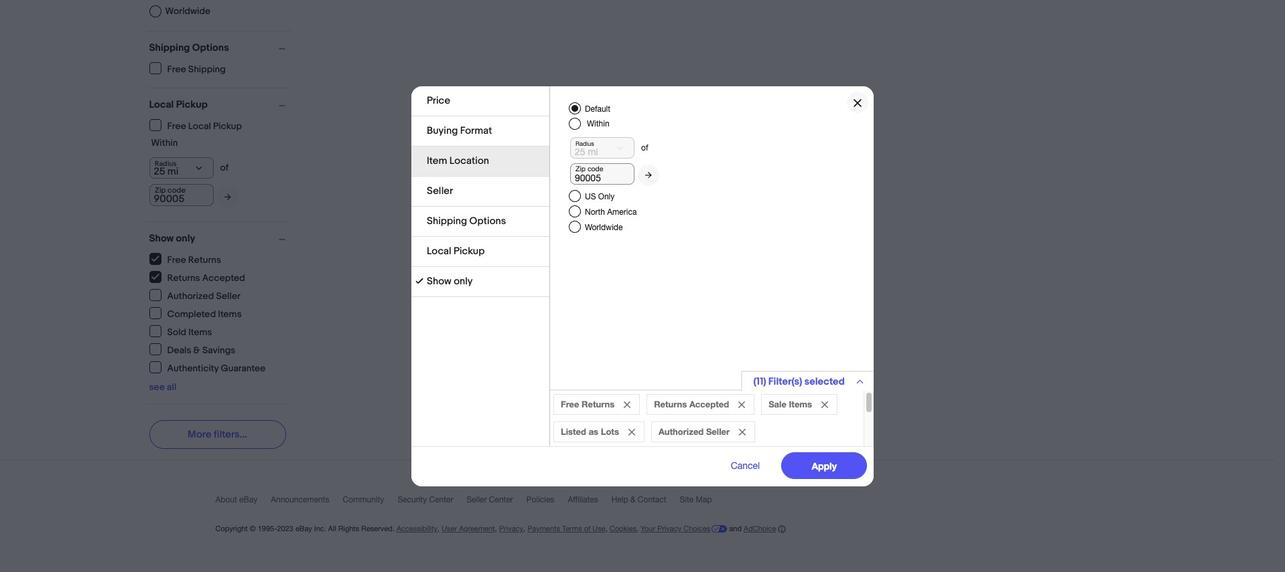 Task type: vqa. For each thing, say whether or not it's contained in the screenshot.
LOCAL to the left
yes



Task type: describe. For each thing, give the bounding box(es) containing it.
0 horizontal spatial local
[[149, 99, 174, 111]]

site map
[[680, 496, 712, 505]]

buying format
[[427, 124, 492, 137]]

authenticity guarantee link
[[149, 362, 266, 374]]

of for apply within filter icon
[[220, 162, 229, 174]]

returns down free returns link
[[167, 272, 200, 284]]

0 vertical spatial pickup
[[176, 99, 208, 111]]

cancel button
[[716, 453, 775, 479]]

america
[[607, 207, 637, 217]]

authorized seller link
[[149, 289, 241, 302]]

use
[[593, 525, 606, 533]]

deals & savings link
[[149, 344, 236, 356]]

free inside dialog
[[561, 399, 579, 410]]

deals
[[167, 345, 191, 356]]

seller center link
[[467, 496, 527, 511]]

terms
[[562, 525, 582, 533]]

item location
[[427, 154, 489, 167]]

help & contact
[[612, 496, 666, 505]]

2 , from the left
[[495, 525, 497, 533]]

sale items
[[769, 399, 812, 410]]

apply
[[812, 460, 837, 472]]

seller center
[[467, 496, 513, 505]]

completed
[[167, 309, 216, 320]]

shipping options button
[[149, 42, 291, 54]]

us only
[[585, 192, 615, 201]]

only
[[598, 192, 615, 201]]

returns accepted inside dialog
[[654, 399, 729, 410]]

free local pickup
[[167, 120, 242, 132]]

items for sold items
[[188, 327, 212, 338]]

free for free local pickup link at the top left of page
[[167, 120, 186, 132]]

sold items
[[167, 327, 212, 338]]

remove filter - show only - returns accepted image
[[739, 402, 745, 408]]

as
[[589, 427, 598, 437]]

inc.
[[314, 525, 326, 533]]

returns right remove filter - show only - free returns icon at the bottom of the page
[[654, 399, 687, 410]]

more filters...
[[188, 429, 247, 442]]

(11) filter(s) selected button
[[741, 371, 874, 392]]

guarantee
[[221, 363, 266, 374]]

(11)
[[754, 376, 766, 388]]

north america
[[585, 207, 637, 217]]

adchoice link
[[744, 525, 786, 534]]

north
[[585, 207, 605, 217]]

savings
[[202, 345, 235, 356]]

reserved.
[[361, 525, 395, 533]]

show only inside "tab"
[[427, 275, 473, 288]]

accepted inside dialog
[[689, 399, 729, 410]]

default
[[585, 104, 610, 114]]

completed items link
[[149, 308, 242, 320]]

returns accepted link
[[149, 271, 246, 284]]

rights
[[338, 525, 359, 533]]

items for completed items
[[218, 309, 242, 320]]

remove filter - show only - authorized seller image
[[739, 429, 746, 436]]

1 horizontal spatial ebay
[[295, 525, 312, 533]]

copyright
[[215, 525, 248, 533]]

0 horizontal spatial options
[[192, 42, 229, 54]]

deals & savings
[[167, 345, 235, 356]]

1 , from the left
[[438, 525, 440, 533]]

4 , from the left
[[606, 525, 608, 533]]

1 vertical spatial shipping
[[188, 63, 226, 75]]

show inside "tab"
[[427, 275, 452, 288]]

payments
[[527, 525, 560, 533]]

see all
[[149, 382, 177, 393]]

cancel
[[731, 461, 760, 471]]

local pickup inside dialog
[[427, 245, 485, 258]]

free shipping link
[[149, 62, 226, 75]]

1 horizontal spatial of
[[584, 525, 591, 533]]

selected
[[805, 376, 845, 388]]

site
[[680, 496, 694, 505]]

free for free shipping link
[[167, 63, 186, 75]]

show only button
[[149, 233, 291, 245]]

security
[[398, 496, 427, 505]]

1 horizontal spatial pickup
[[213, 120, 242, 132]]

local inside dialog
[[427, 245, 451, 258]]

policies link
[[527, 496, 568, 511]]

completed items
[[167, 309, 242, 320]]

sale
[[769, 399, 787, 410]]

authorized seller inside dialog
[[659, 427, 730, 437]]

price
[[427, 94, 450, 107]]

remove filter - show only - sale items image
[[822, 402, 828, 408]]

shipping options inside tab list
[[427, 215, 506, 228]]

privacy link
[[499, 525, 523, 533]]

of for apply within icon on the top right of page
[[641, 143, 648, 152]]

& for contact
[[631, 496, 636, 505]]

affiliates link
[[568, 496, 612, 511]]

listed as lots
[[561, 427, 619, 437]]

(11) filter(s) selected
[[754, 376, 845, 388]]

filter(s)
[[769, 376, 802, 388]]

about ebay
[[215, 496, 257, 505]]

0 horizontal spatial accepted
[[202, 272, 245, 284]]



Task type: locate. For each thing, give the bounding box(es) containing it.
security center link
[[398, 496, 467, 511]]

0 vertical spatial show only
[[149, 233, 195, 245]]

1 horizontal spatial within
[[587, 119, 610, 128]]

local down local pickup dropdown button
[[188, 120, 211, 132]]

only inside "tab"
[[454, 275, 473, 288]]

tab list containing price
[[411, 86, 550, 297]]

announcements link
[[271, 496, 343, 511]]

accepted
[[202, 272, 245, 284], [689, 399, 729, 410]]

items up the savings at the left bottom of page
[[218, 309, 242, 320]]

0 horizontal spatial authorized seller
[[167, 291, 240, 302]]

& right 'help'
[[631, 496, 636, 505]]

1 horizontal spatial show only
[[427, 275, 473, 288]]

1 vertical spatial shipping options
[[427, 215, 506, 228]]

local pickup up show only "tab"
[[427, 245, 485, 258]]

0 horizontal spatial shipping options
[[149, 42, 229, 54]]

1 horizontal spatial options
[[469, 215, 506, 228]]

1 vertical spatial returns accepted
[[654, 399, 729, 410]]

center up privacy link in the left bottom of the page
[[489, 496, 513, 505]]

show only
[[149, 233, 195, 245], [427, 275, 473, 288]]

within inside dialog
[[587, 119, 610, 128]]

2 vertical spatial items
[[789, 399, 812, 410]]

1 vertical spatial local pickup
[[427, 245, 485, 258]]

all
[[328, 525, 336, 533]]

& for savings
[[193, 345, 200, 356]]

, left privacy link in the left bottom of the page
[[495, 525, 497, 533]]

show up free returns link
[[149, 233, 174, 245]]

1 vertical spatial authorized
[[659, 427, 704, 437]]

of left use
[[584, 525, 591, 533]]

authorized up "completed"
[[167, 291, 214, 302]]

choices
[[684, 525, 711, 533]]

1 horizontal spatial authorized
[[659, 427, 704, 437]]

&
[[193, 345, 200, 356], [631, 496, 636, 505]]

0 horizontal spatial privacy
[[499, 525, 523, 533]]

1 horizontal spatial &
[[631, 496, 636, 505]]

buying
[[427, 124, 458, 137]]

free shipping
[[167, 63, 226, 75]]

items
[[218, 309, 242, 320], [188, 327, 212, 338], [789, 399, 812, 410]]

returns
[[188, 254, 221, 266], [167, 272, 200, 284], [582, 399, 615, 410], [654, 399, 687, 410]]

shipping
[[149, 42, 190, 54], [188, 63, 226, 75], [427, 215, 467, 228]]

about
[[215, 496, 237, 505]]

site map link
[[680, 496, 725, 511]]

2 vertical spatial local
[[427, 245, 451, 258]]

free returns up listed as lots
[[561, 399, 615, 410]]

0 horizontal spatial show only
[[149, 233, 195, 245]]

pickup inside tab list
[[454, 245, 485, 258]]

pickup up free local pickup link at the top left of page
[[176, 99, 208, 111]]

within down free local pickup link at the top left of page
[[151, 137, 178, 149]]

1 vertical spatial options
[[469, 215, 506, 228]]

authorized inside authorized seller link
[[167, 291, 214, 302]]

None text field
[[570, 163, 635, 185], [149, 184, 213, 206], [570, 163, 635, 185], [149, 184, 213, 206]]

ebay left inc.
[[295, 525, 312, 533]]

shipping options down the location
[[427, 215, 506, 228]]

apply button
[[782, 453, 867, 479]]

1 center from the left
[[429, 496, 453, 505]]

0 vertical spatial local
[[149, 99, 174, 111]]

within down default
[[587, 119, 610, 128]]

options up show only "tab"
[[469, 215, 506, 228]]

authorized seller left remove filter - show only - authorized seller icon
[[659, 427, 730, 437]]

cookies
[[610, 525, 637, 533]]

apply within filter image
[[224, 193, 231, 201]]

tab list
[[411, 86, 550, 297]]

community link
[[343, 496, 398, 511]]

2 horizontal spatial local
[[427, 245, 451, 258]]

show only up free returns link
[[149, 233, 195, 245]]

of up apply within icon on the top right of page
[[641, 143, 648, 152]]

apply within image
[[645, 171, 652, 179]]

2 horizontal spatial of
[[641, 143, 648, 152]]

returns up returns accepted link in the top of the page
[[188, 254, 221, 266]]

announcements
[[271, 496, 329, 505]]

0 horizontal spatial show
[[149, 233, 174, 245]]

show right filter applied icon
[[427, 275, 452, 288]]

within
[[587, 119, 610, 128], [151, 137, 178, 149]]

1 vertical spatial of
[[220, 162, 229, 174]]

listed
[[561, 427, 586, 437]]

1 horizontal spatial privacy
[[657, 525, 682, 533]]

5 , from the left
[[637, 525, 639, 533]]

privacy
[[499, 525, 523, 533], [657, 525, 682, 533]]

, left your
[[637, 525, 639, 533]]

accepted up authorized seller link
[[202, 272, 245, 284]]

returns accepted
[[167, 272, 245, 284], [654, 399, 729, 410]]

0 horizontal spatial ebay
[[239, 496, 257, 505]]

0 vertical spatial of
[[641, 143, 648, 152]]

user
[[442, 525, 457, 533]]

, left 'user'
[[438, 525, 440, 533]]

1 horizontal spatial local
[[188, 120, 211, 132]]

1 horizontal spatial accepted
[[689, 399, 729, 410]]

all
[[167, 382, 177, 393]]

0 vertical spatial only
[[176, 233, 195, 245]]

shipping down item
[[427, 215, 467, 228]]

adchoice
[[744, 525, 776, 533]]

1 vertical spatial items
[[188, 327, 212, 338]]

local
[[149, 99, 174, 111], [188, 120, 211, 132], [427, 245, 451, 258]]

options
[[192, 42, 229, 54], [469, 215, 506, 228]]

filters...
[[214, 429, 247, 442]]

1 horizontal spatial local pickup
[[427, 245, 485, 258]]

0 horizontal spatial pickup
[[176, 99, 208, 111]]

0 vertical spatial worldwide
[[165, 5, 210, 17]]

center
[[429, 496, 453, 505], [489, 496, 513, 505]]

options inside dialog
[[469, 215, 506, 228]]

options up free shipping
[[192, 42, 229, 54]]

1 vertical spatial worldwide
[[585, 223, 623, 232]]

agreement
[[459, 525, 495, 533]]

1 privacy from the left
[[499, 525, 523, 533]]

2 horizontal spatial pickup
[[454, 245, 485, 258]]

seller down item
[[427, 185, 453, 197]]

seller up completed items
[[216, 291, 240, 302]]

1 horizontal spatial returns accepted
[[654, 399, 729, 410]]

pickup
[[176, 99, 208, 111], [213, 120, 242, 132], [454, 245, 485, 258]]

payments terms of use link
[[527, 525, 606, 533]]

1 horizontal spatial authorized seller
[[659, 427, 730, 437]]

2 horizontal spatial items
[[789, 399, 812, 410]]

remove filter - show only - free returns image
[[624, 402, 631, 408]]

local pickup up free local pickup link at the top left of page
[[149, 99, 208, 111]]

shipping down the shipping options dropdown button
[[188, 63, 226, 75]]

returns accepted left remove filter - show only - returns accepted image
[[654, 399, 729, 410]]

of up apply within filter icon
[[220, 162, 229, 174]]

0 horizontal spatial of
[[220, 162, 229, 174]]

pickup down local pickup dropdown button
[[213, 120, 242, 132]]

remove filter - show only - listed as lots image
[[629, 429, 635, 436]]

returns up as
[[582, 399, 615, 410]]

shipping up free shipping link
[[149, 42, 190, 54]]

see all button
[[149, 382, 177, 393]]

1 horizontal spatial worldwide
[[585, 223, 623, 232]]

1 vertical spatial show
[[427, 275, 452, 288]]

community
[[343, 496, 384, 505]]

contact
[[638, 496, 666, 505]]

center for seller center
[[489, 496, 513, 505]]

1 vertical spatial authorized seller
[[659, 427, 730, 437]]

shipping options up free shipping link
[[149, 42, 229, 54]]

free up returns accepted link in the top of the page
[[167, 254, 186, 266]]

sold
[[167, 327, 186, 338]]

free returns inside free returns link
[[167, 254, 221, 266]]

items for sale items
[[789, 399, 812, 410]]

of inside dialog
[[641, 143, 648, 152]]

& right deals
[[193, 345, 200, 356]]

item
[[427, 154, 447, 167]]

and
[[729, 525, 742, 533]]

,
[[438, 525, 440, 533], [495, 525, 497, 533], [523, 525, 525, 533], [606, 525, 608, 533], [637, 525, 639, 533]]

1 vertical spatial accepted
[[689, 399, 729, 410]]

more
[[188, 429, 211, 442]]

1 vertical spatial &
[[631, 496, 636, 505]]

1 vertical spatial ebay
[[295, 525, 312, 533]]

authorized right remove filter - show only - listed as lots icon
[[659, 427, 704, 437]]

returns accepted up authorized seller link
[[167, 272, 245, 284]]

free for free returns link
[[167, 254, 186, 266]]

0 vertical spatial accepted
[[202, 272, 245, 284]]

copyright © 1995-2023 ebay inc. all rights reserved. accessibility , user agreement , privacy , payments terms of use , cookies , your privacy choices
[[215, 525, 711, 533]]

cookies link
[[610, 525, 637, 533]]

filter applied image
[[415, 277, 424, 285]]

worldwide
[[165, 5, 210, 17], [585, 223, 623, 232]]

1 vertical spatial show only
[[427, 275, 473, 288]]

dialog
[[0, 0, 1285, 573]]

free down the shipping options dropdown button
[[167, 63, 186, 75]]

0 horizontal spatial local pickup
[[149, 99, 208, 111]]

0 vertical spatial shipping
[[149, 42, 190, 54]]

1995-
[[258, 525, 277, 533]]

, left payments
[[523, 525, 525, 533]]

help & contact link
[[612, 496, 680, 511]]

0 horizontal spatial returns accepted
[[167, 272, 245, 284]]

local up free local pickup link at the top left of page
[[149, 99, 174, 111]]

local pickup button
[[149, 99, 291, 111]]

0 vertical spatial returns accepted
[[167, 272, 245, 284]]

0 vertical spatial show
[[149, 233, 174, 245]]

©
[[250, 525, 256, 533]]

0 vertical spatial ebay
[[239, 496, 257, 505]]

2 vertical spatial shipping
[[427, 215, 467, 228]]

privacy down seller center link
[[499, 525, 523, 533]]

0 vertical spatial authorized seller
[[167, 291, 240, 302]]

free returns up returns accepted link in the top of the page
[[167, 254, 221, 266]]

seller up agreement
[[467, 496, 487, 505]]

local up show only "tab"
[[427, 245, 451, 258]]

0 vertical spatial &
[[193, 345, 200, 356]]

more filters... button
[[149, 421, 286, 450]]

sold items link
[[149, 326, 213, 338]]

0 horizontal spatial worldwide
[[165, 5, 210, 17]]

1 vertical spatial local
[[188, 120, 211, 132]]

only
[[176, 233, 195, 245], [454, 275, 473, 288]]

3 , from the left
[[523, 525, 525, 533]]

2 center from the left
[[489, 496, 513, 505]]

only up free returns link
[[176, 233, 195, 245]]

show only tab
[[411, 267, 550, 297]]

pickup up show only "tab"
[[454, 245, 485, 258]]

0 vertical spatial items
[[218, 309, 242, 320]]

1 horizontal spatial center
[[489, 496, 513, 505]]

1 vertical spatial only
[[454, 275, 473, 288]]

your
[[641, 525, 655, 533]]

only right filter applied icon
[[454, 275, 473, 288]]

seller left remove filter - show only - authorized seller icon
[[706, 427, 730, 437]]

worldwide down north america
[[585, 223, 623, 232]]

0 horizontal spatial center
[[429, 496, 453, 505]]

free up listed
[[561, 399, 579, 410]]

1 vertical spatial free returns
[[561, 399, 615, 410]]

items down (11) filter(s) selected
[[789, 399, 812, 410]]

1 vertical spatial pickup
[[213, 120, 242, 132]]

help
[[612, 496, 628, 505]]

ebay
[[239, 496, 257, 505], [295, 525, 312, 533]]

0 vertical spatial within
[[587, 119, 610, 128]]

us
[[585, 192, 596, 201]]

authorized seller up completed items
[[167, 291, 240, 302]]

dialog containing price
[[0, 0, 1285, 573]]

and adchoice
[[727, 525, 776, 533]]

1 horizontal spatial free returns
[[561, 399, 615, 410]]

0 horizontal spatial only
[[176, 233, 195, 245]]

2 vertical spatial pickup
[[454, 245, 485, 258]]

2023
[[277, 525, 293, 533]]

0 horizontal spatial within
[[151, 137, 178, 149]]

items up "deals & savings"
[[188, 327, 212, 338]]

1 horizontal spatial only
[[454, 275, 473, 288]]

2 privacy from the left
[[657, 525, 682, 533]]

your privacy choices link
[[641, 525, 727, 533]]

accessibility link
[[397, 525, 438, 533]]

format
[[460, 124, 492, 137]]

ebay right the about
[[239, 496, 257, 505]]

worldwide up the shipping options dropdown button
[[165, 5, 210, 17]]

free local pickup link
[[149, 119, 243, 132]]

authenticity
[[167, 363, 219, 374]]

lots
[[601, 427, 619, 437]]

authenticity guarantee
[[167, 363, 266, 374]]

0 vertical spatial options
[[192, 42, 229, 54]]

0 vertical spatial free returns
[[167, 254, 221, 266]]

center right security at the bottom
[[429, 496, 453, 505]]

free returns link
[[149, 253, 222, 266]]

worldwide link
[[149, 5, 210, 17]]

0 horizontal spatial items
[[188, 327, 212, 338]]

accessibility
[[397, 525, 438, 533]]

0 horizontal spatial authorized
[[167, 291, 214, 302]]

affiliates
[[568, 496, 598, 505]]

center for security center
[[429, 496, 453, 505]]

0 vertical spatial local pickup
[[149, 99, 208, 111]]

show only right filter applied icon
[[427, 275, 473, 288]]

1 horizontal spatial items
[[218, 309, 242, 320]]

free down local pickup dropdown button
[[167, 120, 186, 132]]

accepted left remove filter - show only - returns accepted image
[[689, 399, 729, 410]]

map
[[696, 496, 712, 505]]

0 horizontal spatial free returns
[[167, 254, 221, 266]]

privacy right your
[[657, 525, 682, 533]]

1 horizontal spatial show
[[427, 275, 452, 288]]

1 horizontal spatial shipping options
[[427, 215, 506, 228]]

authorized seller
[[167, 291, 240, 302], [659, 427, 730, 437]]

2 vertical spatial of
[[584, 525, 591, 533]]

tab list inside dialog
[[411, 86, 550, 297]]

0 vertical spatial authorized
[[167, 291, 214, 302]]

, left cookies link
[[606, 525, 608, 533]]

1 vertical spatial within
[[151, 137, 178, 149]]

free returns inside dialog
[[561, 399, 615, 410]]

0 vertical spatial shipping options
[[149, 42, 229, 54]]

0 horizontal spatial &
[[193, 345, 200, 356]]

security center
[[398, 496, 453, 505]]

about ebay link
[[215, 496, 271, 511]]



